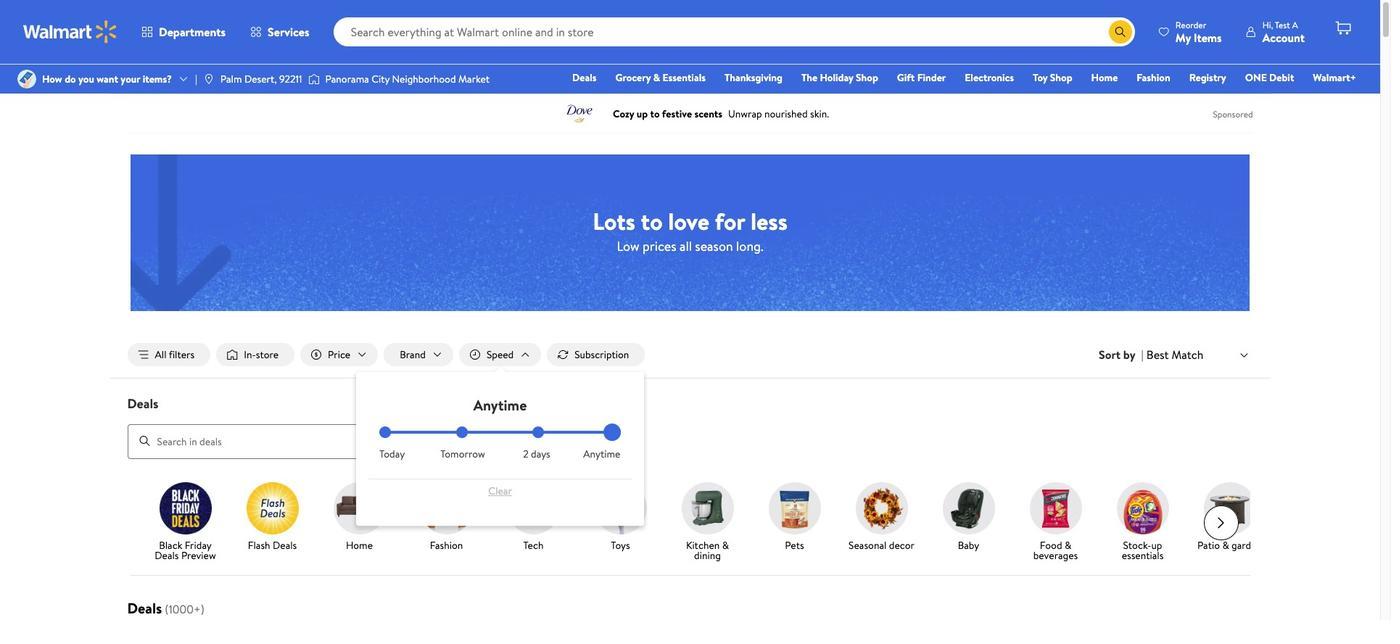 Task type: vqa. For each thing, say whether or not it's contained in the screenshot.
& inside Food & beverages
yes



Task type: locate. For each thing, give the bounding box(es) containing it.
best
[[1147, 347, 1169, 363]]

0 vertical spatial home link
[[1085, 70, 1125, 86]]

1 horizontal spatial home
[[1091, 70, 1118, 85]]

reorder my items
[[1176, 18, 1222, 45]]

today
[[379, 447, 405, 461]]

shop right the toy in the top right of the page
[[1050, 70, 1073, 85]]

thanksgiving link
[[718, 70, 789, 86]]

home down home image
[[346, 538, 373, 552]]

tech image
[[507, 482, 560, 534]]

lots to love for less low prices all season long.
[[593, 205, 788, 255]]

1 horizontal spatial shop
[[1050, 70, 1073, 85]]

0 horizontal spatial |
[[195, 72, 197, 86]]

home down clear search field text image
[[1091, 70, 1118, 85]]

do
[[65, 72, 76, 86]]

debit
[[1270, 70, 1294, 85]]

| inside sort and filter section element
[[1142, 347, 1144, 363]]

a
[[1292, 18, 1298, 31]]

0 horizontal spatial home
[[346, 538, 373, 552]]

in-store button
[[216, 343, 295, 366]]

&
[[653, 70, 660, 85], [722, 538, 729, 552], [1065, 538, 1072, 552], [1223, 538, 1229, 552]]

 image left how
[[17, 70, 36, 89]]

all
[[680, 237, 692, 255]]

0 horizontal spatial  image
[[17, 70, 36, 89]]

items?
[[143, 72, 172, 86]]

essentials
[[1122, 548, 1164, 563]]

friday
[[185, 538, 212, 552]]

 image right 92211
[[308, 72, 320, 86]]

 image for palm
[[203, 73, 215, 85]]

neighborhood
[[392, 72, 456, 86]]

 image
[[17, 70, 36, 89], [308, 72, 320, 86], [203, 73, 215, 85]]

thanksgiving
[[725, 70, 783, 85]]

search image
[[139, 435, 151, 447]]

deals right flash
[[273, 538, 297, 552]]

my
[[1176, 29, 1191, 45]]

& right dining
[[722, 538, 729, 552]]

anytime up how fast do you want your order? option group
[[474, 395, 527, 415]]

baby link
[[931, 482, 1007, 553]]

hi,
[[1263, 18, 1273, 31]]

deals left preview
[[155, 548, 179, 563]]

store
[[256, 347, 279, 362]]

0 horizontal spatial home link
[[322, 482, 397, 553]]

grocery & essentials link
[[609, 70, 712, 86]]

pets image
[[769, 482, 821, 534]]

gift finder link
[[891, 70, 953, 86]]

food & beverages image
[[1030, 482, 1082, 534]]

0 horizontal spatial fashion
[[430, 538, 463, 552]]

fashion image
[[420, 482, 473, 534]]

0 horizontal spatial anytime
[[474, 395, 527, 415]]

kitchen & dining link
[[670, 482, 745, 563]]

home link
[[1085, 70, 1125, 86], [322, 482, 397, 553]]

2 horizontal spatial  image
[[308, 72, 320, 86]]

deals up "search" icon
[[127, 395, 159, 413]]

0 vertical spatial fashion link
[[1130, 70, 1177, 86]]

0 vertical spatial home
[[1091, 70, 1118, 85]]

& right grocery
[[653, 70, 660, 85]]

fashion link down my
[[1130, 70, 1177, 86]]

stock-up essentials link
[[1105, 482, 1181, 563]]

finder
[[917, 70, 946, 85]]

panorama
[[325, 72, 369, 86]]

anytime down anytime radio
[[583, 447, 621, 461]]

grocery & essentials
[[616, 70, 706, 85]]

baby image
[[943, 482, 995, 534]]

fashion link
[[1130, 70, 1177, 86], [409, 482, 484, 553]]

gift finder
[[897, 70, 946, 85]]

& right food
[[1065, 538, 1072, 552]]

None range field
[[379, 431, 621, 434]]

dining
[[694, 548, 721, 563]]

walmart image
[[23, 20, 118, 44]]

garden
[[1232, 538, 1262, 552]]

1 horizontal spatial |
[[1142, 347, 1144, 363]]

None radio
[[533, 427, 544, 438]]

| left palm
[[195, 72, 197, 86]]

market
[[458, 72, 490, 86]]

sponsored
[[1213, 108, 1253, 120]]

fashion
[[1137, 70, 1171, 85], [430, 538, 463, 552]]

black friday deals image
[[159, 482, 211, 534]]

seasonal decor image
[[856, 482, 908, 534]]

electronics link
[[958, 70, 1021, 86]]

home link down clear search field text image
[[1085, 70, 1125, 86]]

& right patio
[[1223, 538, 1229, 552]]

0 horizontal spatial fashion link
[[409, 482, 484, 553]]

by
[[1124, 347, 1136, 363]]

patio
[[1198, 538, 1220, 552]]

 image left palm
[[203, 73, 215, 85]]

clear search field text image
[[1092, 26, 1103, 37]]

fashion link left 'clear'
[[409, 482, 484, 553]]

0 vertical spatial anytime
[[474, 395, 527, 415]]

1 horizontal spatial anytime
[[583, 447, 621, 461]]

Tomorrow radio
[[456, 427, 468, 438]]

tech
[[523, 538, 544, 552]]

lots
[[593, 205, 636, 237]]

shop right holiday
[[856, 70, 878, 85]]

& for essentials
[[653, 70, 660, 85]]

seasonal decor link
[[844, 482, 920, 553]]

1 horizontal spatial fashion
[[1137, 70, 1171, 85]]

filters
[[169, 347, 195, 362]]

kitchen and dining image
[[682, 482, 734, 534]]

flash deals image
[[246, 482, 299, 534]]

less
[[751, 205, 788, 237]]

lots to love for less. low prices all season long. image
[[130, 154, 1250, 311]]

|
[[195, 72, 197, 86], [1142, 347, 1144, 363]]

1 vertical spatial anytime
[[583, 447, 621, 461]]

& for dining
[[722, 538, 729, 552]]

for
[[715, 205, 745, 237]]

0 horizontal spatial shop
[[856, 70, 878, 85]]

stock-up essentials
[[1122, 538, 1164, 563]]

food & beverages
[[1034, 538, 1078, 563]]

test
[[1275, 18, 1290, 31]]

to
[[641, 205, 663, 237]]

Walmart Site-Wide search field
[[333, 17, 1135, 46]]

food & beverages link
[[1018, 482, 1094, 563]]

0 vertical spatial |
[[195, 72, 197, 86]]

fashion down fashion image
[[430, 538, 463, 552]]

| right by
[[1142, 347, 1144, 363]]

& inside kitchen & dining
[[722, 538, 729, 552]]

1 horizontal spatial  image
[[203, 73, 215, 85]]

all filters button
[[127, 343, 211, 366]]

1 vertical spatial fashion link
[[409, 482, 484, 553]]

Deals search field
[[110, 395, 1271, 459]]

& inside food & beverages
[[1065, 538, 1072, 552]]

toys image
[[595, 482, 647, 534]]

home link down today
[[322, 482, 397, 553]]

2 shop from the left
[[1050, 70, 1073, 85]]

anytime
[[474, 395, 527, 415], [583, 447, 621, 461]]

 image for how
[[17, 70, 36, 89]]

1 shop from the left
[[856, 70, 878, 85]]

stock-up essentials image
[[1117, 482, 1169, 534]]

toy shop link
[[1027, 70, 1079, 86]]

fashion left registry link
[[1137, 70, 1171, 85]]

1 vertical spatial home
[[346, 538, 373, 552]]

shop
[[856, 70, 878, 85], [1050, 70, 1073, 85]]

1 vertical spatial |
[[1142, 347, 1144, 363]]

seasonal decor
[[849, 538, 915, 552]]

your
[[121, 72, 140, 86]]

2 days
[[523, 447, 550, 461]]

deals inside search box
[[127, 395, 159, 413]]

walmart+ link
[[1307, 70, 1363, 86]]

gift
[[897, 70, 915, 85]]

Anytime radio
[[609, 427, 621, 438]]

preview
[[181, 548, 216, 563]]



Task type: describe. For each thing, give the bounding box(es) containing it.
tech link
[[496, 482, 571, 553]]

1 horizontal spatial fashion link
[[1130, 70, 1177, 86]]

all filters
[[155, 347, 195, 362]]

& for garden
[[1223, 538, 1229, 552]]

anytime inside how fast do you want your order? option group
[[583, 447, 621, 461]]

home image
[[333, 482, 386, 534]]

brand button
[[384, 343, 453, 366]]

long.
[[736, 237, 764, 255]]

hi, test a account
[[1263, 18, 1305, 45]]

kitchen & dining
[[686, 538, 729, 563]]

one debit
[[1245, 70, 1294, 85]]

account
[[1263, 29, 1305, 45]]

patio & garden link
[[1192, 482, 1268, 553]]

how fast do you want your order? option group
[[379, 427, 621, 461]]

sort by |
[[1099, 347, 1144, 363]]

food
[[1040, 538, 1062, 552]]

how
[[42, 72, 62, 86]]

search icon image
[[1115, 26, 1126, 38]]

price
[[328, 347, 351, 362]]

Today radio
[[379, 427, 391, 438]]

2
[[523, 447, 529, 461]]

services
[[268, 24, 310, 40]]

92211
[[279, 72, 302, 86]]

next slide for chipmodulewithimages list image
[[1204, 505, 1239, 540]]

1 vertical spatial fashion
[[430, 538, 463, 552]]

match
[[1172, 347, 1204, 363]]

subscription
[[575, 347, 629, 362]]

reorder
[[1176, 18, 1207, 31]]

black
[[159, 538, 182, 552]]

grocery
[[616, 70, 651, 85]]

days
[[531, 447, 550, 461]]

best match
[[1147, 347, 1204, 363]]

palm
[[220, 72, 242, 86]]

services button
[[238, 15, 322, 49]]

best match button
[[1144, 345, 1253, 364]]

flash deals
[[248, 538, 297, 552]]

the holiday shop link
[[795, 70, 885, 86]]

deals inside black friday deals preview
[[155, 548, 179, 563]]

seasonal
[[849, 538, 887, 552]]

Search in deals search field
[[127, 424, 565, 459]]

cart contains 0 items total amount $0.00 image
[[1335, 20, 1352, 37]]

palm desert, 92211
[[220, 72, 302, 86]]

 image for panorama
[[308, 72, 320, 86]]

black friday deals preview
[[155, 538, 216, 563]]

low
[[617, 237, 640, 255]]

in-store
[[244, 347, 279, 362]]

you
[[78, 72, 94, 86]]

kitchen
[[686, 538, 720, 552]]

panorama city neighborhood market
[[325, 72, 490, 86]]

how do you want your items?
[[42, 72, 172, 86]]

flash
[[248, 538, 270, 552]]

(1000+)
[[165, 601, 205, 617]]

price button
[[300, 343, 378, 366]]

1 vertical spatial home link
[[322, 482, 397, 553]]

deals link
[[566, 70, 603, 86]]

all
[[155, 347, 167, 362]]

1 horizontal spatial home link
[[1085, 70, 1125, 86]]

holiday
[[820, 70, 854, 85]]

& for beverages
[[1065, 538, 1072, 552]]

0 vertical spatial fashion
[[1137, 70, 1171, 85]]

sort
[[1099, 347, 1121, 363]]

Search search field
[[333, 17, 1135, 46]]

stock-
[[1123, 538, 1152, 552]]

walmart+
[[1313, 70, 1357, 85]]

departments button
[[129, 15, 238, 49]]

toys
[[611, 538, 630, 552]]

beverages
[[1034, 548, 1078, 563]]

baby
[[958, 538, 980, 552]]

speed
[[487, 347, 514, 362]]

subscription button
[[547, 343, 645, 366]]

clear
[[488, 484, 512, 498]]

tomorrow
[[440, 447, 485, 461]]

decor
[[889, 538, 915, 552]]

sort and filter section element
[[110, 332, 1271, 378]]

the holiday shop
[[802, 70, 878, 85]]

deals left grocery
[[572, 70, 597, 85]]

in-
[[244, 347, 256, 362]]

toys link
[[583, 482, 658, 553]]

clear button
[[379, 480, 621, 503]]

departments
[[159, 24, 226, 40]]

speed button
[[459, 343, 541, 366]]

patio & garden image
[[1204, 482, 1256, 534]]

registry
[[1190, 70, 1227, 85]]

love
[[668, 205, 710, 237]]

items
[[1194, 29, 1222, 45]]

desert,
[[244, 72, 277, 86]]

registry link
[[1183, 70, 1233, 86]]

flash deals link
[[235, 482, 310, 553]]

one debit link
[[1239, 70, 1301, 86]]

deals left (1000+)
[[127, 598, 162, 618]]

essentials
[[663, 70, 706, 85]]

season
[[695, 237, 733, 255]]

city
[[372, 72, 390, 86]]



